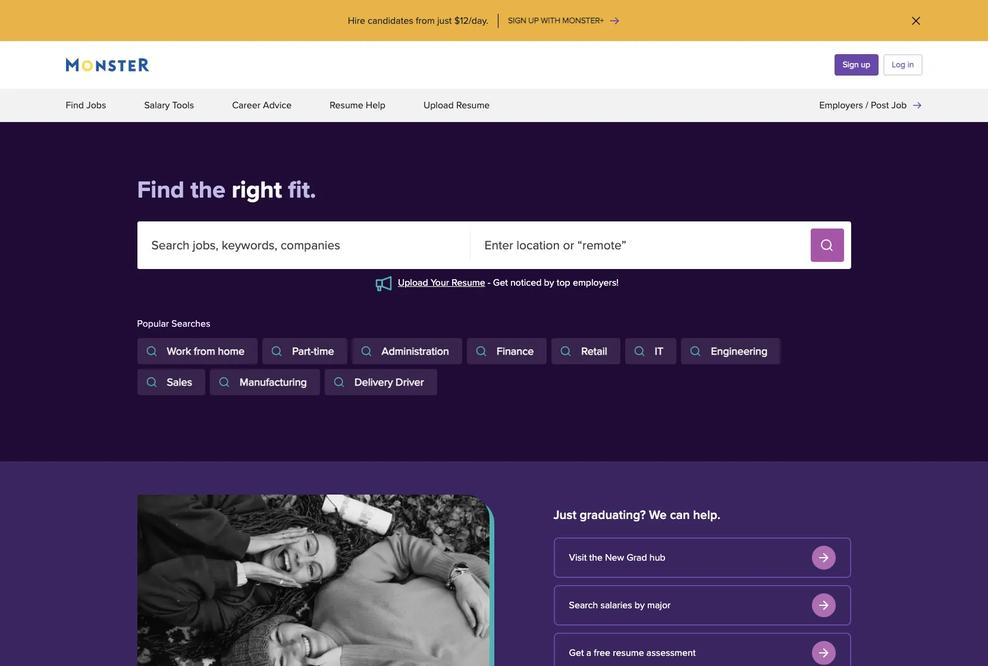 Task type: describe. For each thing, give the bounding box(es) containing it.
can
[[670, 508, 690, 523]]

tools
[[172, 99, 194, 111]]

top
[[557, 277, 571, 289]]

sales
[[167, 376, 192, 389]]

1 horizontal spatial get
[[569, 647, 584, 659]]

resume inside 'link'
[[456, 99, 490, 111]]

it
[[655, 345, 664, 358]]

search image
[[820, 238, 834, 252]]

upload resume link
[[424, 90, 490, 121]]

fit.
[[288, 176, 316, 205]]

searches
[[172, 318, 210, 330]]

salary
[[144, 99, 170, 111]]

help
[[366, 99, 386, 111]]

visit the new grad hub link
[[554, 538, 852, 578]]

log in
[[892, 60, 915, 70]]

hire candidates from just $12/day.
[[348, 15, 489, 26]]

just
[[554, 508, 577, 523]]

find for find jobs
[[66, 99, 84, 111]]

log in link
[[884, 54, 923, 76]]

-
[[488, 277, 491, 289]]

part-time
[[292, 345, 334, 358]]

sign for sign up with monster+
[[508, 15, 527, 26]]

salaries
[[601, 600, 633, 612]]

new
[[605, 552, 625, 564]]

driver
[[396, 376, 424, 389]]

search
[[569, 600, 598, 612]]

find jobs
[[66, 99, 106, 111]]

free
[[594, 647, 611, 659]]

with
[[541, 15, 561, 26]]

upload for upload resume
[[424, 99, 454, 111]]

part-
[[292, 345, 314, 358]]

employers / post job link
[[820, 90, 923, 121]]

just
[[438, 15, 452, 26]]

0 vertical spatial get
[[493, 277, 508, 289]]

administration link
[[352, 338, 463, 364]]

advice
[[263, 99, 292, 111]]

get a free resume assessment link
[[554, 633, 852, 666]]

a
[[587, 647, 592, 659]]

career
[[232, 99, 261, 111]]

upload resume
[[424, 99, 490, 111]]

upload your resume - get noticed by top employers!
[[398, 277, 619, 289]]

it link
[[625, 338, 677, 364]]

1 vertical spatial by
[[635, 600, 645, 612]]

sign up with monster+
[[508, 15, 604, 26]]

in
[[908, 60, 915, 70]]

find the right fit.
[[137, 176, 316, 205]]

grad
[[627, 552, 647, 564]]

jobs
[[86, 99, 106, 111]]

sign for sign up
[[843, 60, 859, 70]]

finance link
[[467, 338, 547, 364]]

manufacturing
[[240, 376, 307, 389]]

find jobs link
[[66, 90, 106, 121]]

work
[[167, 345, 191, 358]]

graduating?
[[580, 508, 646, 523]]

log
[[892, 60, 906, 70]]

resume
[[613, 647, 645, 659]]

engineering
[[712, 345, 768, 358]]

your
[[431, 277, 449, 289]]

career advice
[[232, 99, 292, 111]]

career advice link
[[232, 90, 292, 121]]

/
[[866, 99, 869, 111]]



Task type: locate. For each thing, give the bounding box(es) containing it.
0 vertical spatial sign
[[508, 15, 527, 26]]

we
[[649, 508, 667, 523]]

noticed
[[511, 277, 542, 289]]

by left top
[[544, 277, 555, 289]]

sign up with monster+ link
[[499, 14, 631, 27]]

up for sign up with monster+
[[529, 15, 539, 26]]

resume help link
[[330, 90, 386, 121]]

sign left with
[[508, 15, 527, 26]]

employers!
[[573, 277, 619, 289]]

1 vertical spatial up
[[862, 60, 871, 70]]

1 vertical spatial sign
[[843, 60, 859, 70]]

assessment
[[647, 647, 696, 659]]

the for find
[[191, 176, 226, 205]]

time
[[314, 345, 334, 358]]

0 vertical spatial upload
[[424, 99, 454, 111]]

0 vertical spatial up
[[529, 15, 539, 26]]

0 vertical spatial the
[[191, 176, 226, 205]]

sign up
[[843, 60, 871, 70]]

major
[[648, 600, 671, 612]]

1 vertical spatial from
[[194, 345, 215, 358]]

1 vertical spatial get
[[569, 647, 584, 659]]

hire
[[348, 15, 365, 26]]

resume help
[[330, 99, 386, 111]]

by
[[544, 277, 555, 289], [635, 600, 645, 612]]

1 horizontal spatial sign
[[843, 60, 859, 70]]

manufacturing link
[[210, 369, 320, 395]]

popular
[[137, 318, 169, 330]]

monster image
[[66, 58, 149, 72]]

just graduating? we can help.
[[554, 508, 721, 523]]

sign up link
[[835, 54, 879, 76]]

0 horizontal spatial the
[[191, 176, 226, 205]]

0 horizontal spatial get
[[493, 277, 508, 289]]

0 horizontal spatial by
[[544, 277, 555, 289]]

finance
[[497, 345, 534, 358]]

engineering link
[[682, 338, 781, 364]]

search salaries by major
[[569, 600, 671, 612]]

1 horizontal spatial find
[[137, 176, 185, 205]]

1 vertical spatial upload
[[398, 277, 428, 289]]

upload
[[424, 99, 454, 111], [398, 277, 428, 289]]

salary tools
[[144, 99, 194, 111]]

up left log
[[862, 60, 871, 70]]

1 horizontal spatial up
[[862, 60, 871, 70]]

the for visit
[[590, 552, 603, 564]]

from right work
[[194, 345, 215, 358]]

popular searches
[[137, 318, 210, 330]]

sign inside sign up link
[[843, 60, 859, 70]]

retail
[[582, 345, 608, 358]]

sign inside sign up with monster+ link
[[508, 15, 527, 26]]

work from home
[[167, 345, 245, 358]]

find for find the right fit.
[[137, 176, 185, 205]]

retail link
[[552, 338, 621, 364]]

0 vertical spatial by
[[544, 277, 555, 289]]

the right visit
[[590, 552, 603, 564]]

from left just
[[416, 15, 435, 26]]

sign
[[508, 15, 527, 26], [843, 60, 859, 70]]

hub
[[650, 552, 666, 564]]

get
[[493, 277, 508, 289], [569, 647, 584, 659]]

0 vertical spatial from
[[416, 15, 435, 26]]

from
[[416, 15, 435, 26], [194, 345, 215, 358]]

0 vertical spatial find
[[66, 99, 84, 111]]

post
[[871, 99, 890, 111]]

part-time link
[[263, 338, 347, 364]]

visit the new grad hub
[[569, 552, 666, 564]]

the
[[191, 176, 226, 205], [590, 552, 603, 564]]

0 horizontal spatial sign
[[508, 15, 527, 26]]

1 horizontal spatial the
[[590, 552, 603, 564]]

1 horizontal spatial from
[[416, 15, 435, 26]]

job
[[892, 99, 907, 111]]

administration
[[382, 345, 449, 358]]

up for sign up
[[862, 60, 871, 70]]

get a free resume assessment
[[569, 647, 696, 659]]

1 vertical spatial find
[[137, 176, 185, 205]]

delivery driver
[[355, 376, 424, 389]]

1 horizontal spatial by
[[635, 600, 645, 612]]

salary tools link
[[144, 90, 194, 121]]

monster+
[[563, 15, 604, 26]]

sales link
[[137, 369, 205, 395]]

work from home link
[[137, 338, 258, 364]]

$12/day.
[[455, 15, 489, 26]]

by left major
[[635, 600, 645, 612]]

resume
[[330, 99, 364, 111], [456, 99, 490, 111], [452, 277, 486, 289]]

get left a
[[569, 647, 584, 659]]

candidates
[[368, 15, 414, 26]]

up left with
[[529, 15, 539, 26]]

sign up employers
[[843, 60, 859, 70]]

Enter location or "remote" search field
[[471, 221, 804, 269]]

upload inside 'link'
[[424, 99, 454, 111]]

delivery
[[355, 376, 393, 389]]

help.
[[694, 508, 721, 523]]

0 horizontal spatial up
[[529, 15, 539, 26]]

upload your resume link
[[398, 277, 486, 289]]

Search jobs, keywords, companies search field
[[137, 221, 471, 269]]

search salaries by major link
[[554, 585, 852, 626]]

visit
[[569, 552, 587, 564]]

delivery driver link
[[325, 369, 437, 395]]

the left right
[[191, 176, 226, 205]]

employers / post job
[[820, 99, 907, 111]]

0 horizontal spatial find
[[66, 99, 84, 111]]

get right the -
[[493, 277, 508, 289]]

employers
[[820, 99, 864, 111]]

right
[[232, 176, 282, 205]]

up
[[529, 15, 539, 26], [862, 60, 871, 70]]

home
[[218, 345, 245, 358]]

upload for upload your resume - get noticed by top employers!
[[398, 277, 428, 289]]

0 horizontal spatial from
[[194, 345, 215, 358]]

1 vertical spatial the
[[590, 552, 603, 564]]



